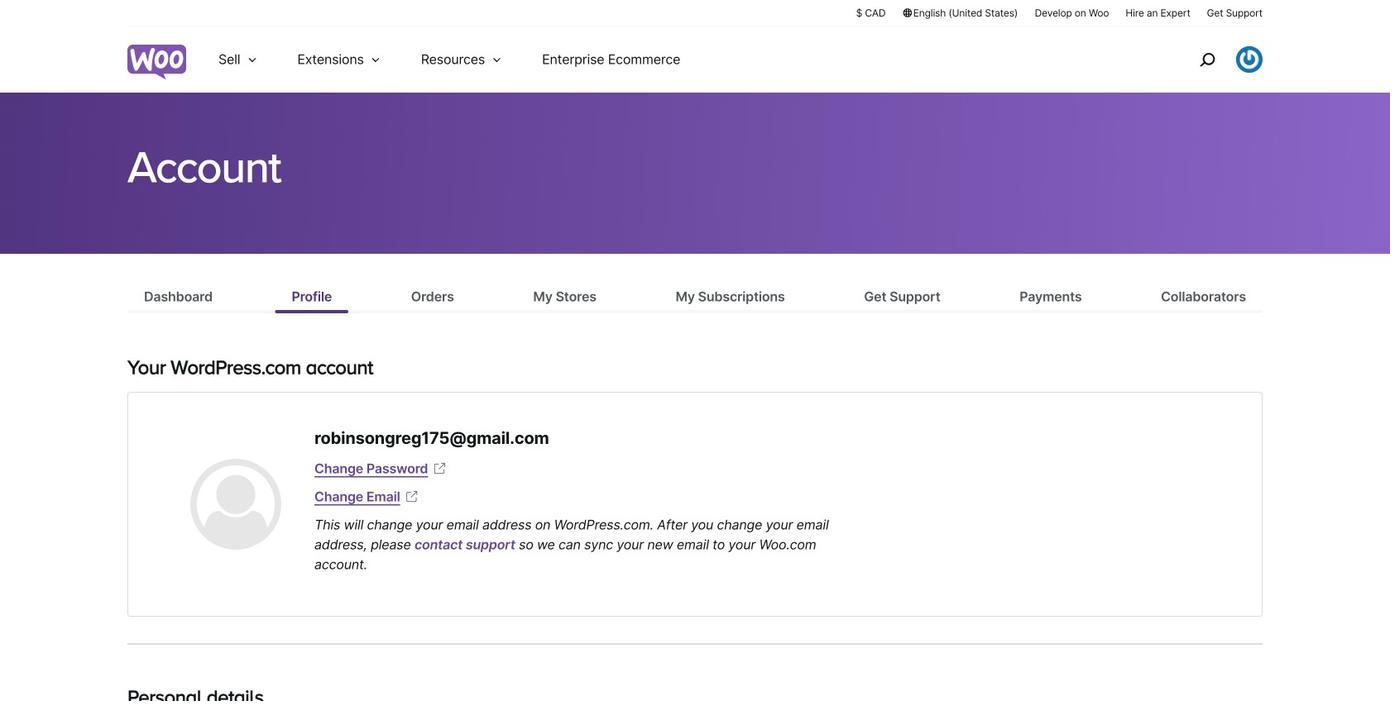 Task type: describe. For each thing, give the bounding box(es) containing it.
0 horizontal spatial external link image
[[404, 489, 420, 506]]

1 horizontal spatial external link image
[[431, 461, 448, 478]]



Task type: vqa. For each thing, say whether or not it's contained in the screenshot.
the bottom 'external link' ICON
yes



Task type: locate. For each thing, give the bounding box(es) containing it.
service navigation menu element
[[1164, 33, 1263, 86]]

external link image
[[431, 461, 448, 478], [404, 489, 420, 506]]

0 vertical spatial external link image
[[431, 461, 448, 478]]

search image
[[1194, 46, 1221, 73]]

1 vertical spatial external link image
[[404, 489, 420, 506]]

open account menu image
[[1236, 46, 1263, 73]]

gravatar image image
[[190, 459, 281, 550]]



